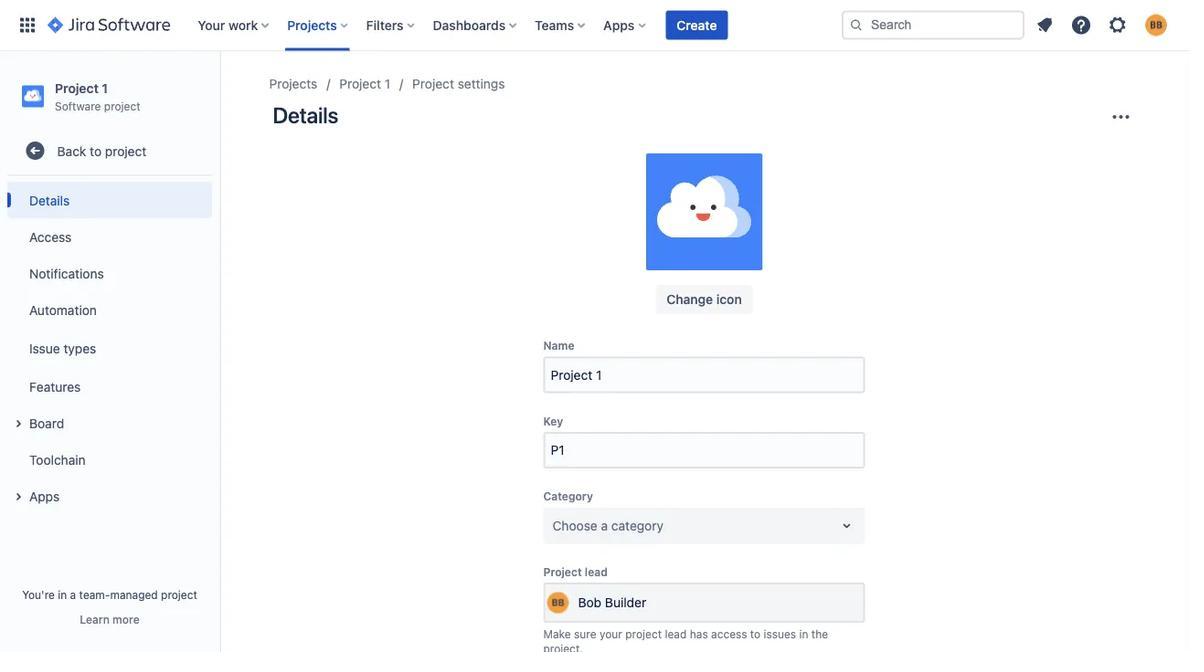 Task type: describe. For each thing, give the bounding box(es) containing it.
1 for project 1 software project
[[102, 80, 108, 96]]

0 vertical spatial to
[[90, 143, 102, 158]]

primary element
[[11, 0, 842, 51]]

project right managed
[[161, 589, 197, 602]]

bob
[[578, 596, 602, 611]]

issue types link
[[7, 328, 212, 369]]

0 horizontal spatial in
[[58, 589, 67, 602]]

notifications
[[29, 266, 104, 281]]

name
[[543, 340, 575, 352]]

filters
[[366, 17, 404, 32]]

in inside make sure your project lead has access to issues in the project.
[[799, 628, 809, 641]]

more image
[[1110, 106, 1132, 128]]

Category text field
[[553, 517, 556, 535]]

settings image
[[1107, 14, 1129, 36]]

builder
[[605, 596, 646, 611]]

create button
[[666, 11, 728, 40]]

projects link
[[269, 73, 317, 95]]

projects for projects popup button
[[287, 17, 337, 32]]

project 1 software project
[[55, 80, 140, 112]]

project for project settings
[[412, 76, 454, 91]]

toolchain
[[29, 452, 86, 467]]

team-
[[79, 589, 110, 602]]

expand image for board
[[7, 413, 29, 435]]

access
[[29, 229, 72, 244]]

work
[[229, 17, 258, 32]]

features
[[29, 379, 81, 394]]

learn
[[80, 613, 110, 626]]

banner containing your work
[[0, 0, 1189, 51]]

Name field
[[545, 359, 863, 392]]

board
[[29, 416, 64, 431]]

sure
[[574, 628, 597, 641]]

settings
[[458, 76, 505, 91]]

change icon button
[[656, 285, 753, 314]]

change icon
[[667, 292, 742, 307]]

issues
[[764, 628, 796, 641]]

lead inside make sure your project lead has access to issues in the project.
[[665, 628, 687, 641]]

your profile and settings image
[[1145, 14, 1167, 36]]

your work
[[198, 17, 258, 32]]

teams
[[535, 17, 574, 32]]

your
[[198, 17, 225, 32]]

appswitcher icon image
[[16, 14, 38, 36]]

project inside make sure your project lead has access to issues in the project.
[[626, 628, 662, 641]]

project lead
[[543, 566, 608, 579]]

details link
[[7, 182, 212, 219]]

notifications link
[[7, 255, 212, 292]]

change
[[667, 292, 713, 307]]

learn more button
[[80, 612, 140, 627]]

issue
[[29, 341, 60, 356]]

1 vertical spatial details
[[29, 193, 70, 208]]

issue types
[[29, 341, 96, 356]]

project for project lead
[[543, 566, 582, 579]]

managed
[[110, 589, 158, 602]]

projects for the 'projects' link
[[269, 76, 317, 91]]

projects button
[[282, 11, 355, 40]]

back to project
[[57, 143, 147, 158]]

has
[[690, 628, 708, 641]]



Task type: locate. For each thing, give the bounding box(es) containing it.
expand image down toolchain
[[7, 487, 29, 508]]

create
[[677, 17, 717, 32]]

access link
[[7, 219, 212, 255]]

expand image inside board 'button'
[[7, 413, 29, 435]]

group containing details
[[7, 177, 212, 520]]

0 horizontal spatial details
[[29, 193, 70, 208]]

expand image for apps
[[7, 487, 29, 508]]

project right software
[[104, 99, 140, 112]]

1 horizontal spatial a
[[601, 518, 608, 533]]

icon
[[717, 292, 742, 307]]

back
[[57, 143, 86, 158]]

in
[[58, 589, 67, 602], [799, 628, 809, 641]]

learn more
[[80, 613, 140, 626]]

to
[[90, 143, 102, 158], [750, 628, 761, 641]]

1 horizontal spatial to
[[750, 628, 761, 641]]

lead up bob on the bottom of the page
[[585, 566, 608, 579]]

expand image down "features"
[[7, 413, 29, 435]]

project avatar image
[[646, 154, 763, 271]]

0 vertical spatial in
[[58, 589, 67, 602]]

project settings link
[[412, 73, 505, 95]]

choose
[[553, 518, 598, 533]]

project inside project 1 software project
[[55, 80, 99, 96]]

project inside project 1 software project
[[104, 99, 140, 112]]

choose a category
[[553, 518, 664, 533]]

types
[[63, 341, 96, 356]]

projects inside popup button
[[287, 17, 337, 32]]

project.
[[543, 643, 583, 653]]

key
[[543, 415, 563, 428]]

project for project 1 software project
[[55, 80, 99, 96]]

software
[[55, 99, 101, 112]]

project 1 link
[[339, 73, 391, 95]]

bob builder
[[578, 596, 646, 611]]

1 vertical spatial in
[[799, 628, 809, 641]]

0 horizontal spatial 1
[[102, 80, 108, 96]]

features link
[[7, 369, 212, 405]]

toolchain link
[[7, 442, 212, 478]]

project 1
[[339, 76, 391, 91]]

dashboards button
[[427, 11, 524, 40]]

apps inside button
[[29, 489, 60, 504]]

to inside make sure your project lead has access to issues in the project.
[[750, 628, 761, 641]]

help image
[[1070, 14, 1092, 36]]

to right back
[[90, 143, 102, 158]]

projects
[[287, 17, 337, 32], [269, 76, 317, 91]]

1 vertical spatial expand image
[[7, 487, 29, 508]]

1 horizontal spatial apps
[[604, 17, 635, 32]]

sidebar navigation image
[[199, 73, 240, 110]]

0 vertical spatial lead
[[585, 566, 608, 579]]

dashboards
[[433, 17, 506, 32]]

apps inside popup button
[[604, 17, 635, 32]]

1 vertical spatial lead
[[665, 628, 687, 641]]

teams button
[[529, 11, 593, 40]]

automation
[[29, 302, 97, 317]]

your
[[600, 628, 622, 641]]

project down filters
[[339, 76, 381, 91]]

back to project link
[[7, 133, 212, 169]]

1 expand image from the top
[[7, 413, 29, 435]]

group
[[7, 177, 212, 520]]

details up access
[[29, 193, 70, 208]]

to left issues
[[750, 628, 761, 641]]

apps button
[[598, 11, 653, 40]]

0 vertical spatial projects
[[287, 17, 337, 32]]

1
[[385, 76, 391, 91], [102, 80, 108, 96]]

lead
[[585, 566, 608, 579], [665, 628, 687, 641]]

you're
[[22, 589, 55, 602]]

0 horizontal spatial lead
[[585, 566, 608, 579]]

open image
[[836, 515, 858, 537]]

project right your
[[626, 628, 662, 641]]

access
[[711, 628, 747, 641]]

Key field
[[545, 434, 863, 467]]

projects up the 'projects' link
[[287, 17, 337, 32]]

1 horizontal spatial details
[[273, 102, 338, 128]]

apps
[[604, 17, 635, 32], [29, 489, 60, 504]]

lead left has
[[665, 628, 687, 641]]

1 horizontal spatial 1
[[385, 76, 391, 91]]

details down the 'projects' link
[[273, 102, 338, 128]]

bob builder image
[[547, 592, 569, 614]]

the
[[812, 628, 828, 641]]

projects down projects popup button
[[269, 76, 317, 91]]

details
[[273, 102, 338, 128], [29, 193, 70, 208]]

project
[[339, 76, 381, 91], [412, 76, 454, 91], [55, 80, 99, 96], [543, 566, 582, 579]]

a right choose
[[601, 518, 608, 533]]

1 vertical spatial apps
[[29, 489, 60, 504]]

0 horizontal spatial a
[[70, 589, 76, 602]]

notifications image
[[1034, 14, 1056, 36]]

board button
[[7, 405, 212, 442]]

category
[[611, 518, 664, 533]]

1 horizontal spatial lead
[[665, 628, 687, 641]]

automation link
[[7, 292, 212, 328]]

project
[[104, 99, 140, 112], [105, 143, 147, 158], [161, 589, 197, 602], [626, 628, 662, 641]]

0 vertical spatial apps
[[604, 17, 635, 32]]

Search field
[[842, 11, 1025, 40]]

project for project 1
[[339, 76, 381, 91]]

make
[[543, 628, 571, 641]]

1 vertical spatial projects
[[269, 76, 317, 91]]

banner
[[0, 0, 1189, 51]]

filters button
[[361, 11, 422, 40]]

0 vertical spatial details
[[273, 102, 338, 128]]

search image
[[849, 18, 864, 32]]

jira software image
[[48, 14, 170, 36], [48, 14, 170, 36]]

project up "details" link
[[105, 143, 147, 158]]

apps down toolchain
[[29, 489, 60, 504]]

apps right teams dropdown button
[[604, 17, 635, 32]]

0 vertical spatial expand image
[[7, 413, 29, 435]]

expand image
[[7, 413, 29, 435], [7, 487, 29, 508]]

you're in a team-managed project
[[22, 589, 197, 602]]

category
[[543, 490, 593, 503]]

make sure your project lead has access to issues in the project.
[[543, 628, 828, 653]]

project up bob builder icon
[[543, 566, 582, 579]]

more
[[113, 613, 140, 626]]

1 vertical spatial to
[[750, 628, 761, 641]]

apps button
[[7, 478, 212, 515]]

in right you're
[[58, 589, 67, 602]]

1 for project 1
[[385, 76, 391, 91]]

1 vertical spatial a
[[70, 589, 76, 602]]

2 expand image from the top
[[7, 487, 29, 508]]

in left the
[[799, 628, 809, 641]]

1 inside project 1 software project
[[102, 80, 108, 96]]

0 vertical spatial a
[[601, 518, 608, 533]]

1 up back to project
[[102, 80, 108, 96]]

a
[[601, 518, 608, 533], [70, 589, 76, 602]]

a left 'team-'
[[70, 589, 76, 602]]

project settings
[[412, 76, 505, 91]]

1 horizontal spatial in
[[799, 628, 809, 641]]

1 down filters dropdown button
[[385, 76, 391, 91]]

your work button
[[192, 11, 276, 40]]

0 horizontal spatial apps
[[29, 489, 60, 504]]

0 horizontal spatial to
[[90, 143, 102, 158]]

project up software
[[55, 80, 99, 96]]

expand image inside apps button
[[7, 487, 29, 508]]

project left settings
[[412, 76, 454, 91]]



Task type: vqa. For each thing, say whether or not it's contained in the screenshot.
Create button
yes



